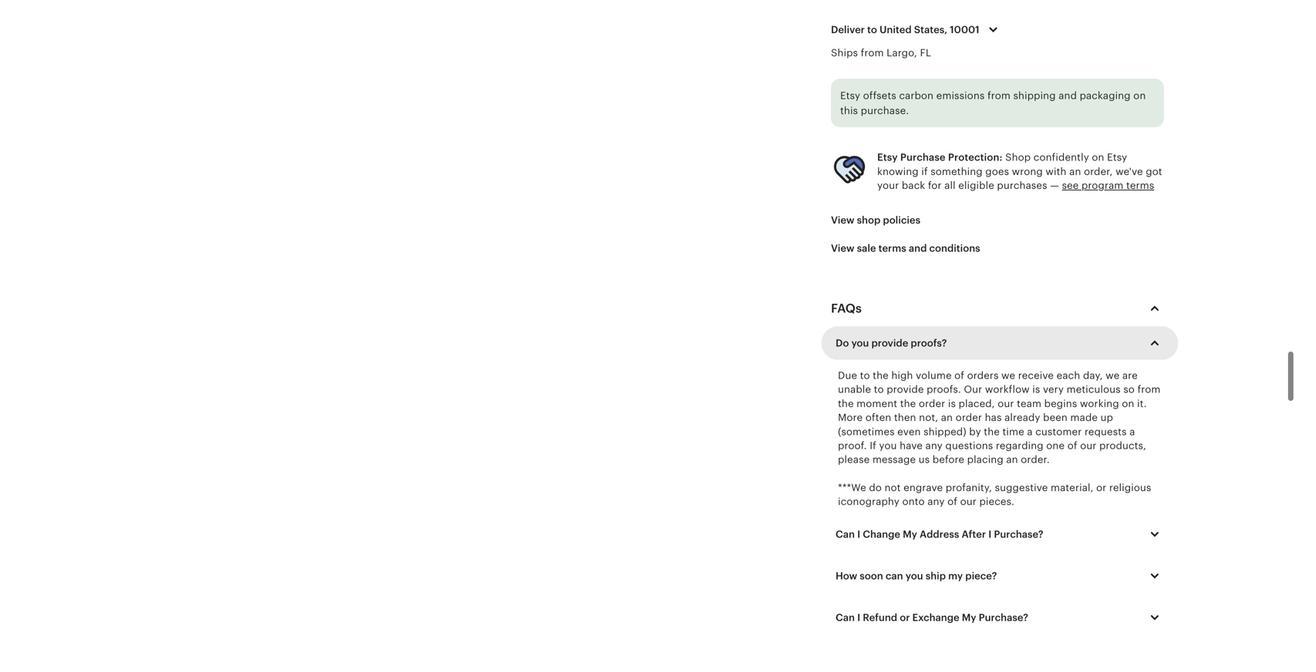 Task type: describe. For each thing, give the bounding box(es) containing it.
often
[[866, 412, 892, 423]]

1 we from the left
[[1002, 370, 1016, 381]]

faqs button
[[817, 290, 1178, 327]]

can i change my address after i purchase? button
[[824, 518, 1176, 551]]

ships from largo, fl
[[831, 47, 932, 59]]

the left high
[[873, 370, 889, 381]]

message
[[873, 454, 916, 466]]

any inside due to the high volume of orders we receive each day, we are unable to provide proofs. our workflow is very meticulous so from the moment the order is placed, our team begins working on it. more often then not, an order has already been made up (sometimes even shipped) by the time a customer requests a proof. if you have any questions regarding one of our products, please message us before placing an order.
[[926, 440, 943, 452]]

back
[[902, 180, 926, 191]]

more
[[838, 412, 863, 423]]

how soon can you ship my piece?
[[836, 570, 997, 582]]

0 horizontal spatial my
[[903, 528, 918, 540]]

material,
[[1051, 482, 1094, 494]]

you inside do you provide proofs? dropdown button
[[852, 337, 869, 349]]

has
[[985, 412, 1002, 423]]

—
[[1050, 180, 1060, 191]]

can for can i change my address after i purchase?
[[836, 528, 855, 540]]

moment
[[857, 398, 898, 409]]

very
[[1043, 384, 1064, 395]]

do
[[836, 337, 849, 349]]

customer
[[1036, 426, 1082, 437]]

if
[[870, 440, 877, 452]]

proofs?
[[911, 337, 947, 349]]

0 horizontal spatial order
[[919, 398, 946, 409]]

protection:
[[948, 152, 1003, 163]]

profanity,
[[946, 482, 992, 494]]

begins
[[1045, 398, 1078, 409]]

ships
[[831, 47, 858, 59]]

got
[[1146, 166, 1163, 177]]

2 vertical spatial to
[[874, 384, 884, 395]]

confidently
[[1034, 152, 1090, 163]]

view for view sale terms and conditions
[[831, 242, 855, 254]]

2 horizontal spatial our
[[1081, 440, 1097, 452]]

***we
[[838, 482, 867, 494]]

address
[[920, 528, 960, 540]]

do
[[869, 482, 882, 494]]

1 vertical spatial purchase?
[[979, 612, 1029, 623]]

onto
[[903, 496, 925, 508]]

for
[[928, 180, 942, 191]]

order.
[[1021, 454, 1050, 466]]

deliver to united states, 10001
[[831, 24, 980, 36]]

can i refund or exchange my purchase? button
[[824, 601, 1176, 634]]

already
[[1005, 412, 1041, 423]]

2 a from the left
[[1130, 426, 1136, 437]]

do you provide proofs?
[[836, 337, 947, 349]]

order,
[[1084, 166, 1113, 177]]

eligible
[[959, 180, 995, 191]]

all
[[945, 180, 956, 191]]

workflow
[[985, 384, 1030, 395]]

can
[[886, 570, 903, 582]]

religious
[[1110, 482, 1152, 494]]

of inside ***we do not engrave profanity, suggestive material, or religious iconography onto any of our pieces.
[[948, 496, 958, 508]]

etsy offsets carbon emissions from shipping and packaging on this purchase.
[[841, 90, 1146, 116]]

placed,
[[959, 398, 995, 409]]

piece?
[[966, 570, 997, 582]]

2 we from the left
[[1106, 370, 1120, 381]]

before
[[933, 454, 965, 466]]

any inside ***we do not engrave profanity, suggestive material, or religious iconography onto any of our pieces.
[[928, 496, 945, 508]]

view shop policies button
[[820, 206, 932, 234]]

program
[[1082, 180, 1124, 191]]

and inside button
[[909, 242, 927, 254]]

1 a from the left
[[1027, 426, 1033, 437]]

to for deliver
[[868, 24, 877, 36]]

ship
[[926, 570, 946, 582]]

meticulous
[[1067, 384, 1121, 395]]

to for due
[[860, 370, 870, 381]]

change
[[863, 528, 901, 540]]

we've
[[1116, 166, 1143, 177]]

shop
[[1006, 152, 1031, 163]]

conditions
[[930, 242, 981, 254]]

each
[[1057, 370, 1081, 381]]

engrave
[[904, 482, 943, 494]]

this
[[841, 105, 858, 116]]

and inside etsy offsets carbon emissions from shipping and packaging on this purchase.
[[1059, 90, 1077, 101]]

suggestive
[[995, 482, 1048, 494]]

been
[[1043, 412, 1068, 423]]

are
[[1123, 370, 1138, 381]]

so
[[1124, 384, 1135, 395]]

something
[[931, 166, 983, 177]]

soon
[[860, 570, 884, 582]]

by
[[970, 426, 981, 437]]

on inside due to the high volume of orders we receive each day, we are unable to provide proofs. our workflow is very meticulous so from the moment the order is placed, our team begins working on it. more often then not, an order has already been made up (sometimes even shipped) by the time a customer requests a proof. if you have any questions regarding one of our products, please message us before placing an order.
[[1122, 398, 1135, 409]]

volume
[[916, 370, 952, 381]]

working
[[1080, 398, 1120, 409]]

1 horizontal spatial order
[[956, 412, 983, 423]]

largo,
[[887, 47, 918, 59]]

orders
[[968, 370, 999, 381]]

view shop policies
[[831, 215, 921, 226]]

emissions
[[937, 90, 985, 101]]

proofs.
[[927, 384, 961, 395]]

team
[[1017, 398, 1042, 409]]

***we do not engrave profanity, suggestive material, or religious iconography onto any of our pieces.
[[838, 482, 1152, 508]]

shop confidently on etsy knowing if something goes wrong with an order, we've got your back for all eligible purchases —
[[878, 152, 1163, 191]]

from inside due to the high volume of orders we receive each day, we are unable to provide proofs. our workflow is very meticulous so from the moment the order is placed, our team begins working on it. more often then not, an order has already been made up (sometimes even shipped) by the time a customer requests a proof. if you have any questions regarding one of our products, please message us before placing an order.
[[1138, 384, 1161, 395]]

up
[[1101, 412, 1114, 423]]

sale
[[857, 242, 876, 254]]

see program terms
[[1062, 180, 1155, 191]]

refund
[[863, 612, 898, 623]]



Task type: locate. For each thing, give the bounding box(es) containing it.
on
[[1134, 90, 1146, 101], [1092, 152, 1105, 163], [1122, 398, 1135, 409]]

or inside ***we do not engrave profanity, suggestive material, or religious iconography onto any of our pieces.
[[1097, 482, 1107, 494]]

on inside etsy offsets carbon emissions from shipping and packaging on this purchase.
[[1134, 90, 1146, 101]]

you
[[852, 337, 869, 349], [879, 440, 897, 452], [906, 570, 924, 582]]

from
[[861, 47, 884, 59], [988, 90, 1011, 101], [1138, 384, 1161, 395]]

1 horizontal spatial we
[[1106, 370, 1120, 381]]

etsy up the knowing
[[878, 152, 898, 163]]

1 horizontal spatial is
[[1033, 384, 1041, 395]]

etsy up this
[[841, 90, 861, 101]]

not
[[885, 482, 901, 494]]

1 vertical spatial to
[[860, 370, 870, 381]]

of up our
[[955, 370, 965, 381]]

1 can from the top
[[836, 528, 855, 540]]

my
[[949, 570, 963, 582]]

provide up high
[[872, 337, 909, 349]]

even
[[898, 426, 921, 437]]

regarding
[[996, 440, 1044, 452]]

the
[[873, 370, 889, 381], [838, 398, 854, 409], [901, 398, 916, 409], [984, 426, 1000, 437]]

and
[[1059, 90, 1077, 101], [909, 242, 927, 254]]

purchase?
[[994, 528, 1044, 540], [979, 612, 1029, 623]]

an down regarding at the bottom right
[[1007, 454, 1018, 466]]

to right due
[[860, 370, 870, 381]]

pieces.
[[980, 496, 1015, 508]]

unable
[[838, 384, 871, 395]]

any down engrave
[[928, 496, 945, 508]]

an up see on the top right of the page
[[1070, 166, 1082, 177]]

0 vertical spatial purchase?
[[994, 528, 1044, 540]]

can i refund or exchange my purchase?
[[836, 612, 1029, 623]]

1 vertical spatial on
[[1092, 152, 1105, 163]]

1 vertical spatial order
[[956, 412, 983, 423]]

is down receive
[[1033, 384, 1041, 395]]

my
[[903, 528, 918, 540], [962, 612, 977, 623]]

you right can
[[906, 570, 924, 582]]

view for view shop policies
[[831, 215, 855, 226]]

can i change my address after i purchase?
[[836, 528, 1044, 540]]

you right do at the bottom right of the page
[[852, 337, 869, 349]]

2 vertical spatial an
[[1007, 454, 1018, 466]]

0 horizontal spatial our
[[961, 496, 977, 508]]

0 horizontal spatial you
[[852, 337, 869, 349]]

can left change
[[836, 528, 855, 540]]

0 vertical spatial provide
[[872, 337, 909, 349]]

the up then
[[901, 398, 916, 409]]

to
[[868, 24, 877, 36], [860, 370, 870, 381], [874, 384, 884, 395]]

can for can i refund or exchange my purchase?
[[836, 612, 855, 623]]

2 can from the top
[[836, 612, 855, 623]]

2 vertical spatial our
[[961, 496, 977, 508]]

of down profanity,
[[948, 496, 958, 508]]

etsy for etsy purchase protection:
[[878, 152, 898, 163]]

an up "shipped)"
[[941, 412, 953, 423]]

to up moment at the bottom
[[874, 384, 884, 395]]

0 horizontal spatial from
[[861, 47, 884, 59]]

0 vertical spatial you
[[852, 337, 869, 349]]

0 vertical spatial terms
[[1127, 180, 1155, 191]]

0 horizontal spatial and
[[909, 242, 927, 254]]

1 vertical spatial an
[[941, 412, 953, 423]]

on right packaging
[[1134, 90, 1146, 101]]

terms for sale
[[879, 242, 907, 254]]

you inside the how soon can you ship my piece? dropdown button
[[906, 570, 924, 582]]

provide down high
[[887, 384, 924, 395]]

an
[[1070, 166, 1082, 177], [941, 412, 953, 423], [1007, 454, 1018, 466]]

i for can i refund or exchange my purchase?
[[858, 612, 861, 623]]

or right the refund
[[900, 612, 910, 623]]

from up it.
[[1138, 384, 1161, 395]]

my right change
[[903, 528, 918, 540]]

is
[[1033, 384, 1041, 395], [948, 398, 956, 409]]

a
[[1027, 426, 1033, 437], [1130, 426, 1136, 437]]

from inside etsy offsets carbon emissions from shipping and packaging on this purchase.
[[988, 90, 1011, 101]]

2 horizontal spatial etsy
[[1108, 152, 1128, 163]]

on left it.
[[1122, 398, 1135, 409]]

have
[[900, 440, 923, 452]]

fl
[[920, 47, 932, 59]]

our
[[964, 384, 983, 395]]

our
[[998, 398, 1014, 409], [1081, 440, 1097, 452], [961, 496, 977, 508]]

do you provide proofs? button
[[824, 327, 1176, 359]]

0 vertical spatial view
[[831, 215, 855, 226]]

i for can i change my address after i purchase?
[[858, 528, 861, 540]]

1 horizontal spatial or
[[1097, 482, 1107, 494]]

on up order,
[[1092, 152, 1105, 163]]

etsy inside etsy offsets carbon emissions from shipping and packaging on this purchase.
[[841, 90, 861, 101]]

0 vertical spatial or
[[1097, 482, 1107, 494]]

0 horizontal spatial or
[[900, 612, 910, 623]]

please
[[838, 454, 870, 466]]

provide inside due to the high volume of orders we receive each day, we are unable to provide proofs. our workflow is very meticulous so from the moment the order is placed, our team begins working on it. more often then not, an order has already been made up (sometimes even shipped) by the time a customer requests a proof. if you have any questions regarding one of our products, please message us before placing an order.
[[887, 384, 924, 395]]

2 horizontal spatial an
[[1070, 166, 1082, 177]]

to left united
[[868, 24, 877, 36]]

1 horizontal spatial etsy
[[878, 152, 898, 163]]

how
[[836, 570, 858, 582]]

we left 'are'
[[1106, 370, 1120, 381]]

1 vertical spatial is
[[948, 398, 956, 409]]

1 vertical spatial our
[[1081, 440, 1097, 452]]

etsy inside shop confidently on etsy knowing if something goes wrong with an order, we've got your back for all eligible purchases —
[[1108, 152, 1128, 163]]

the down has
[[984, 426, 1000, 437]]

1 vertical spatial terms
[[879, 242, 907, 254]]

purchase? down the how soon can you ship my piece? dropdown button
[[979, 612, 1029, 623]]

requests
[[1085, 426, 1127, 437]]

1 vertical spatial can
[[836, 612, 855, 623]]

you inside due to the high volume of orders we receive each day, we are unable to provide proofs. our workflow is very meticulous so from the moment the order is placed, our team begins working on it. more often then not, an order has already been made up (sometimes even shipped) by the time a customer requests a proof. if you have any questions regarding one of our products, please message us before placing an order.
[[879, 440, 897, 452]]

exchange
[[913, 612, 960, 623]]

0 vertical spatial on
[[1134, 90, 1146, 101]]

from right ships on the right top of the page
[[861, 47, 884, 59]]

0 vertical spatial from
[[861, 47, 884, 59]]

our down workflow
[[998, 398, 1014, 409]]

i right after
[[989, 528, 992, 540]]

if
[[922, 166, 928, 177]]

can left the refund
[[836, 612, 855, 623]]

carbon
[[899, 90, 934, 101]]

a down already
[[1027, 426, 1033, 437]]

etsy
[[841, 90, 861, 101], [878, 152, 898, 163], [1108, 152, 1128, 163]]

1 vertical spatial or
[[900, 612, 910, 623]]

1 vertical spatial provide
[[887, 384, 924, 395]]

our down requests
[[1081, 440, 1097, 452]]

and right shipping
[[1059, 90, 1077, 101]]

0 vertical spatial of
[[955, 370, 965, 381]]

purchase
[[901, 152, 946, 163]]

1 vertical spatial my
[[962, 612, 977, 623]]

2 horizontal spatial from
[[1138, 384, 1161, 395]]

0 vertical spatial is
[[1033, 384, 1041, 395]]

0 vertical spatial can
[[836, 528, 855, 540]]

to inside "dropdown button"
[[868, 24, 877, 36]]

of right one
[[1068, 440, 1078, 452]]

1 horizontal spatial a
[[1130, 426, 1136, 437]]

terms right the sale
[[879, 242, 907, 254]]

0 vertical spatial an
[[1070, 166, 1082, 177]]

shipped)
[[924, 426, 967, 437]]

0 horizontal spatial is
[[948, 398, 956, 409]]

proof.
[[838, 440, 867, 452]]

or
[[1097, 482, 1107, 494], [900, 612, 910, 623]]

due
[[838, 370, 858, 381]]

terms
[[1127, 180, 1155, 191], [879, 242, 907, 254]]

questions
[[946, 440, 993, 452]]

from left shipping
[[988, 90, 1011, 101]]

2 vertical spatial on
[[1122, 398, 1135, 409]]

shipping
[[1014, 90, 1056, 101]]

i left change
[[858, 528, 861, 540]]

view left the shop at the right of the page
[[831, 215, 855, 226]]

time
[[1003, 426, 1025, 437]]

0 vertical spatial order
[[919, 398, 946, 409]]

1 horizontal spatial from
[[988, 90, 1011, 101]]

the up 'more'
[[838, 398, 854, 409]]

or left religious
[[1097, 482, 1107, 494]]

view inside view sale terms and conditions button
[[831, 242, 855, 254]]

provide inside dropdown button
[[872, 337, 909, 349]]

1 horizontal spatial our
[[998, 398, 1014, 409]]

2 view from the top
[[831, 242, 855, 254]]

is down proofs.
[[948, 398, 956, 409]]

purchases
[[997, 180, 1048, 191]]

2 vertical spatial of
[[948, 496, 958, 508]]

1 vertical spatial and
[[909, 242, 927, 254]]

0 vertical spatial our
[[998, 398, 1014, 409]]

order up not,
[[919, 398, 946, 409]]

after
[[962, 528, 986, 540]]

or inside dropdown button
[[900, 612, 910, 623]]

1 vertical spatial any
[[928, 496, 945, 508]]

(sometimes
[[838, 426, 895, 437]]

terms inside button
[[879, 242, 907, 254]]

0 vertical spatial my
[[903, 528, 918, 540]]

goes
[[986, 166, 1010, 177]]

with
[[1046, 166, 1067, 177]]

offsets
[[863, 90, 897, 101]]

it.
[[1138, 398, 1147, 409]]

products,
[[1100, 440, 1147, 452]]

1 vertical spatial from
[[988, 90, 1011, 101]]

united
[[880, 24, 912, 36]]

an inside shop confidently on etsy knowing if something goes wrong with an order, we've got your back for all eligible purchases —
[[1070, 166, 1082, 177]]

1 view from the top
[[831, 215, 855, 226]]

made
[[1071, 412, 1098, 423]]

view sale terms and conditions
[[831, 242, 981, 254]]

2 vertical spatial from
[[1138, 384, 1161, 395]]

order up the by
[[956, 412, 983, 423]]

we up workflow
[[1002, 370, 1016, 381]]

0 horizontal spatial an
[[941, 412, 953, 423]]

0 vertical spatial to
[[868, 24, 877, 36]]

my right exchange
[[962, 612, 977, 623]]

2 horizontal spatial you
[[906, 570, 924, 582]]

you right if
[[879, 440, 897, 452]]

etsy for etsy offsets carbon emissions from shipping and packaging on this purchase.
[[841, 90, 861, 101]]

view left the sale
[[831, 242, 855, 254]]

10001
[[950, 24, 980, 36]]

and down policies
[[909, 242, 927, 254]]

0 vertical spatial and
[[1059, 90, 1077, 101]]

our inside ***we do not engrave profanity, suggestive material, or religious iconography onto any of our pieces.
[[961, 496, 977, 508]]

0 vertical spatial any
[[926, 440, 943, 452]]

receive
[[1019, 370, 1054, 381]]

0 horizontal spatial a
[[1027, 426, 1033, 437]]

2 vertical spatial you
[[906, 570, 924, 582]]

view inside view shop policies "button"
[[831, 215, 855, 226]]

etsy up we've at the right
[[1108, 152, 1128, 163]]

placing
[[968, 454, 1004, 466]]

states,
[[914, 24, 948, 36]]

1 horizontal spatial you
[[879, 440, 897, 452]]

1 horizontal spatial and
[[1059, 90, 1077, 101]]

1 vertical spatial view
[[831, 242, 855, 254]]

your
[[878, 180, 899, 191]]

on inside shop confidently on etsy knowing if something goes wrong with an order, we've got your back for all eligible purchases —
[[1092, 152, 1105, 163]]

1 vertical spatial of
[[1068, 440, 1078, 452]]

1 vertical spatial you
[[879, 440, 897, 452]]

a up products,
[[1130, 426, 1136, 437]]

terms for program
[[1127, 180, 1155, 191]]

0 horizontal spatial terms
[[879, 242, 907, 254]]

any up the us
[[926, 440, 943, 452]]

our down profanity,
[[961, 496, 977, 508]]

day,
[[1083, 370, 1103, 381]]

order
[[919, 398, 946, 409], [956, 412, 983, 423]]

0 horizontal spatial we
[[1002, 370, 1016, 381]]

see program terms link
[[1062, 180, 1155, 191]]

policies
[[883, 215, 921, 226]]

1 horizontal spatial an
[[1007, 454, 1018, 466]]

then
[[894, 412, 917, 423]]

purchase? down pieces.
[[994, 528, 1044, 540]]

0 horizontal spatial etsy
[[841, 90, 861, 101]]

due to the high volume of orders we receive each day, we are unable to provide proofs. our workflow is very meticulous so from the moment the order is placed, our team begins working on it. more often then not, an order has already been made up (sometimes even shipped) by the time a customer requests a proof. if you have any questions regarding one of our products, please message us before placing an order.
[[838, 370, 1161, 466]]

1 horizontal spatial my
[[962, 612, 977, 623]]

shop
[[857, 215, 881, 226]]

of
[[955, 370, 965, 381], [1068, 440, 1078, 452], [948, 496, 958, 508]]

i left the refund
[[858, 612, 861, 623]]

1 horizontal spatial terms
[[1127, 180, 1155, 191]]

terms down we've at the right
[[1127, 180, 1155, 191]]



Task type: vqa. For each thing, say whether or not it's contained in the screenshot.
Wedding 15mm Personalised Printed Ribbon - Wedding Gift Wrap - Wedding Ribbon - Anniversary Gift Wrap image
no



